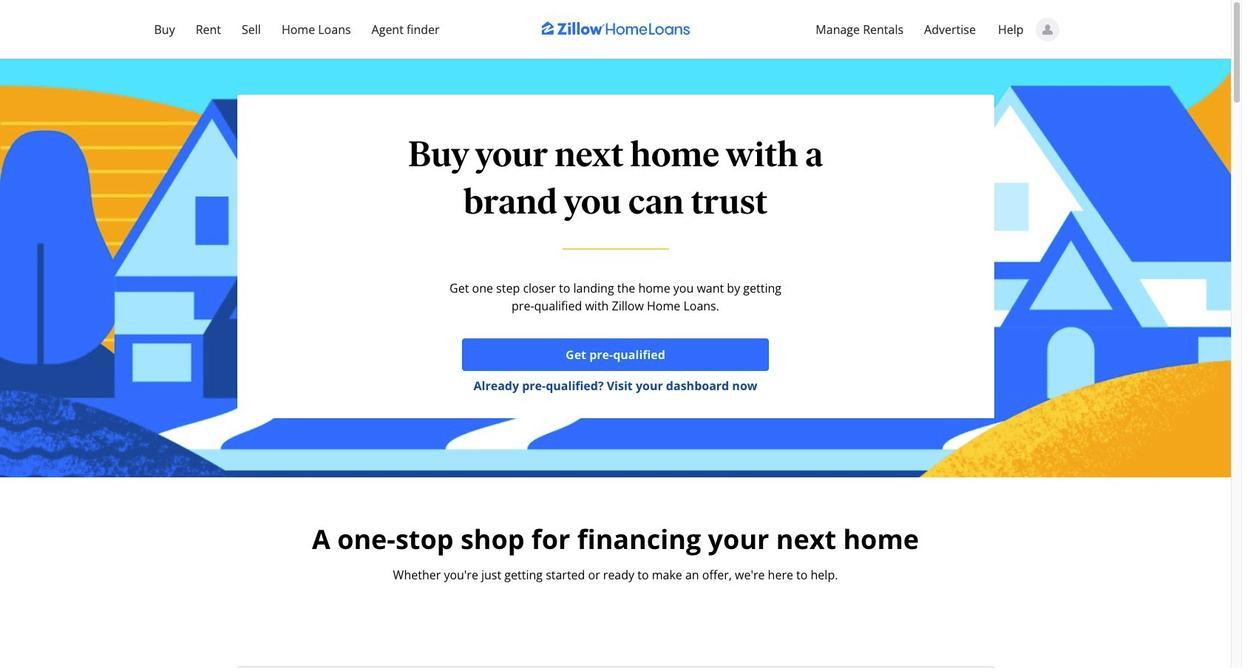 Task type: describe. For each thing, give the bounding box(es) containing it.
main navigation
[[0, 0, 1232, 59]]



Task type: locate. For each thing, give the bounding box(es) containing it.
zhl logo image
[[542, 21, 690, 34]]

group
[[462, 339, 770, 395]]



Task type: vqa. For each thing, say whether or not it's contained in the screenshot.
zhl logo
yes



